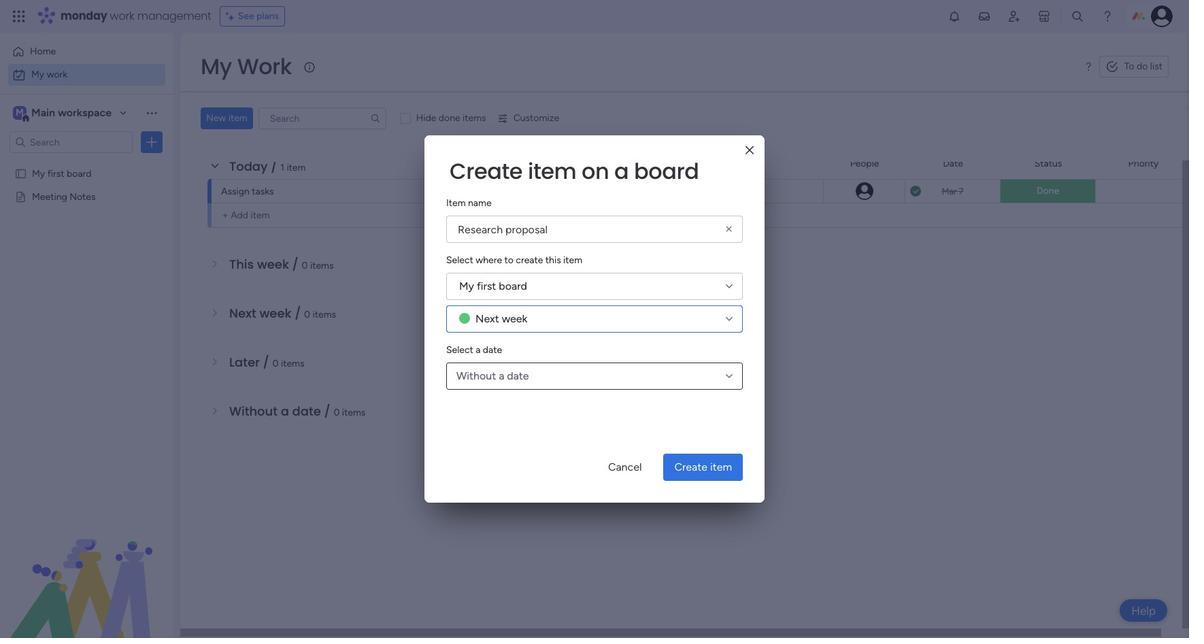 Task type: vqa. For each thing, say whether or not it's contained in the screenshot.
lottie animation "element"
yes



Task type: describe. For each thing, give the bounding box(es) containing it.
a for without a date / 0 items
[[281, 403, 289, 420]]

+ add item
[[223, 210, 270, 221]]

kendall parks image
[[1152, 5, 1173, 27]]

on
[[582, 156, 609, 187]]

past
[[229, 109, 256, 126]]

item
[[447, 197, 466, 209]]

select for select where to create this item
[[447, 255, 474, 266]]

notes
[[70, 191, 96, 202]]

+
[[223, 210, 229, 221]]

select where to create this item
[[447, 255, 583, 266]]

today / 1 item
[[229, 158, 306, 175]]

see plans button
[[220, 6, 285, 27]]

Search in workspace field
[[29, 134, 114, 150]]

my work
[[31, 69, 67, 80]]

cancel button
[[598, 454, 653, 481]]

lottie animation element
[[0, 501, 174, 638]]

past dates /
[[229, 109, 307, 126]]

2 horizontal spatial board
[[634, 156, 699, 187]]

this
[[546, 255, 561, 266]]

home option
[[8, 41, 165, 63]]

notifications image
[[948, 10, 962, 23]]

to
[[505, 255, 514, 266]]

assign tasks
[[221, 186, 274, 197]]

to do list button
[[1100, 56, 1169, 78]]

priority
[[1129, 158, 1159, 169]]

close image
[[746, 145, 754, 156]]

search everything image
[[1071, 10, 1085, 23]]

later / 0 items
[[229, 354, 305, 371]]

0 inside "later / 0 items"
[[273, 358, 279, 370]]

new item button
[[201, 108, 253, 129]]

0 inside this week / 0 items
[[302, 260, 308, 272]]

create item button
[[664, 454, 743, 481]]

a for select a date
[[476, 344, 481, 356]]

today
[[229, 158, 268, 175]]

lottie animation image
[[0, 501, 174, 638]]

item name
[[447, 197, 492, 209]]

without for without a date / 0 items
[[229, 403, 278, 420]]

mar 7
[[942, 186, 964, 196]]

my inside option
[[31, 69, 44, 80]]

items inside without a date / 0 items
[[342, 407, 366, 419]]

main
[[31, 106, 55, 119]]

monday
[[61, 8, 107, 24]]

monday marketplace image
[[1038, 10, 1052, 23]]

without a date
[[457, 370, 529, 383]]

update feed image
[[978, 10, 992, 23]]

cancel
[[608, 461, 642, 474]]

my left work
[[201, 51, 232, 82]]

my inside list box
[[32, 167, 45, 179]]

0 inside next week / 0 items
[[304, 309, 310, 321]]

next for next week
[[476, 312, 499, 325]]

management
[[137, 8, 211, 24]]

m
[[16, 107, 24, 118]]

select a date
[[447, 344, 502, 356]]

home
[[30, 46, 56, 57]]

week for this week /
[[257, 256, 289, 273]]

without for without a date
[[457, 370, 496, 383]]

home link
[[8, 41, 165, 63]]

select for select a date
[[447, 344, 474, 356]]

7
[[959, 186, 964, 196]]

v2 circle image
[[459, 312, 470, 325]]

see plans
[[238, 10, 279, 22]]

customize
[[514, 112, 560, 124]]

next for next week / 0 items
[[229, 305, 256, 322]]

a for without a date
[[499, 370, 505, 383]]

week right "v2 circle" icon on the left
[[502, 312, 528, 325]]

1 horizontal spatial my first board
[[459, 280, 527, 293]]

Filter dashboard by text search field
[[259, 108, 386, 129]]

monday work management
[[61, 8, 211, 24]]

tasks
[[252, 186, 274, 197]]

1
[[281, 162, 284, 174]]

without a date / 0 items
[[229, 403, 366, 420]]

this
[[229, 256, 254, 273]]



Task type: locate. For each thing, give the bounding box(es) containing it.
board down the select where to create this item on the left of page
[[499, 280, 527, 293]]

public board image for my first board
[[14, 167, 27, 180]]

public board image for meeting notes
[[14, 190, 27, 203]]

items inside next week / 0 items
[[313, 309, 336, 321]]

a right 'on'
[[615, 156, 629, 187]]

1 horizontal spatial without
[[457, 370, 496, 383]]

v2 done deadline image
[[911, 185, 922, 198]]

0 horizontal spatial without
[[229, 403, 278, 420]]

help button
[[1120, 600, 1168, 622]]

None search field
[[259, 108, 386, 129]]

hide done items
[[416, 112, 486, 124]]

next week / 0 items
[[229, 305, 336, 322]]

do
[[1137, 61, 1149, 72]]

1 horizontal spatial date
[[483, 344, 502, 356]]

1 horizontal spatial board
[[499, 280, 527, 293]]

date down "later / 0 items"
[[292, 403, 321, 420]]

work for monday
[[110, 8, 134, 24]]

board
[[740, 158, 765, 169]]

items inside this week / 0 items
[[310, 260, 334, 272]]

work
[[237, 51, 292, 82]]

item inside "today / 1 item"
[[287, 162, 306, 174]]

date down next week
[[507, 370, 529, 383]]

0 horizontal spatial my first board
[[32, 167, 92, 179]]

0 vertical spatial create
[[450, 156, 523, 187]]

public board image left 'meeting'
[[14, 190, 27, 203]]

next right "v2 circle" icon on the left
[[476, 312, 499, 325]]

create
[[516, 255, 543, 266]]

next down this
[[229, 305, 256, 322]]

week for next week /
[[260, 305, 292, 322]]

workspace image
[[13, 106, 27, 120]]

board up notes
[[67, 167, 92, 179]]

group
[[607, 158, 634, 169]]

workspace
[[58, 106, 112, 119]]

week right this
[[257, 256, 289, 273]]

select down "v2 circle" icon on the left
[[447, 344, 474, 356]]

board right group
[[634, 156, 699, 187]]

date
[[483, 344, 502, 356], [507, 370, 529, 383], [292, 403, 321, 420]]

1 horizontal spatial work
[[110, 8, 134, 24]]

board inside list box
[[67, 167, 92, 179]]

/
[[298, 109, 304, 126], [271, 158, 277, 175], [292, 256, 299, 273], [295, 305, 301, 322], [263, 354, 269, 371], [324, 403, 331, 420]]

0 horizontal spatial next
[[229, 305, 256, 322]]

work inside option
[[47, 69, 67, 80]]

my work
[[201, 51, 292, 82]]

my work option
[[8, 64, 165, 86]]

option
[[0, 161, 174, 164]]

work
[[110, 8, 134, 24], [47, 69, 67, 80]]

first down where
[[477, 280, 496, 293]]

0 horizontal spatial work
[[47, 69, 67, 80]]

without down later
[[229, 403, 278, 420]]

invite members image
[[1008, 10, 1022, 23]]

0 vertical spatial first
[[47, 167, 64, 179]]

0 vertical spatial without
[[457, 370, 496, 383]]

search image
[[370, 113, 381, 124]]

help image
[[1101, 10, 1115, 23]]

create up name
[[450, 156, 523, 187]]

2 select from the top
[[447, 344, 474, 356]]

0 horizontal spatial board
[[67, 167, 92, 179]]

0 horizontal spatial first
[[47, 167, 64, 179]]

status
[[1035, 158, 1063, 169]]

1 horizontal spatial next
[[476, 312, 499, 325]]

create inside button
[[675, 461, 708, 474]]

2 horizontal spatial date
[[507, 370, 529, 383]]

date up without a date
[[483, 344, 502, 356]]

to
[[1125, 61, 1135, 72]]

create item
[[675, 461, 732, 474]]

a down "later / 0 items"
[[281, 403, 289, 420]]

For example, project proposal text field
[[447, 216, 743, 243]]

my up 'meeting'
[[32, 167, 45, 179]]

0
[[302, 260, 308, 272], [304, 309, 310, 321], [273, 358, 279, 370], [334, 407, 340, 419]]

list box containing my first board
[[0, 159, 174, 392]]

date for select a date
[[483, 344, 502, 356]]

my down home
[[31, 69, 44, 80]]

work right monday
[[110, 8, 134, 24]]

1 select from the top
[[447, 255, 474, 266]]

new item
[[206, 112, 248, 124]]

items
[[463, 112, 486, 124], [310, 260, 334, 272], [313, 309, 336, 321], [281, 358, 305, 370], [342, 407, 366, 419]]

new
[[206, 112, 226, 124]]

1 horizontal spatial create
[[675, 461, 708, 474]]

create right cancel
[[675, 461, 708, 474]]

1 vertical spatial select
[[447, 344, 474, 356]]

first up 'meeting'
[[47, 167, 64, 179]]

people
[[851, 158, 880, 169]]

1 horizontal spatial first
[[477, 280, 496, 293]]

date
[[944, 158, 964, 169]]

select
[[447, 255, 474, 266], [447, 344, 474, 356]]

1 vertical spatial date
[[507, 370, 529, 383]]

1 vertical spatial without
[[229, 403, 278, 420]]

create
[[450, 156, 523, 187], [675, 461, 708, 474]]

0 vertical spatial my first board
[[32, 167, 92, 179]]

my
[[201, 51, 232, 82], [31, 69, 44, 80], [32, 167, 45, 179], [459, 280, 474, 293]]

1 public board image from the top
[[14, 167, 27, 180]]

my first board down where
[[459, 280, 527, 293]]

dates
[[259, 109, 295, 126]]

later
[[229, 354, 260, 371]]

1 vertical spatial first
[[477, 280, 496, 293]]

my up "v2 circle" icon on the left
[[459, 280, 474, 293]]

done
[[439, 112, 461, 124]]

where
[[476, 255, 502, 266]]

help
[[1132, 604, 1156, 618]]

week
[[257, 256, 289, 273], [260, 305, 292, 322], [502, 312, 528, 325]]

assign
[[221, 186, 250, 197]]

1 vertical spatial public board image
[[14, 190, 27, 203]]

add
[[231, 210, 248, 221]]

list
[[1151, 61, 1163, 72]]

without down select a date
[[457, 370, 496, 383]]

select product image
[[12, 10, 26, 23]]

my work link
[[8, 64, 165, 86]]

to do list
[[1125, 61, 1163, 72]]

2 vertical spatial date
[[292, 403, 321, 420]]

main workspace
[[31, 106, 112, 119]]

date for without a date / 0 items
[[292, 403, 321, 420]]

0 vertical spatial work
[[110, 8, 134, 24]]

work for my
[[47, 69, 67, 80]]

plans
[[257, 10, 279, 22]]

hide
[[416, 112, 437, 124]]

a up without a date
[[476, 344, 481, 356]]

1 vertical spatial work
[[47, 69, 67, 80]]

item
[[229, 112, 248, 124], [528, 156, 577, 187], [287, 162, 306, 174], [251, 210, 270, 221], [564, 255, 583, 266], [711, 461, 732, 474]]

0 horizontal spatial date
[[292, 403, 321, 420]]

this week / 0 items
[[229, 256, 334, 273]]

board
[[634, 156, 699, 187], [67, 167, 92, 179], [499, 280, 527, 293]]

2 public board image from the top
[[14, 190, 27, 203]]

customize button
[[492, 108, 565, 129]]

my first board
[[32, 167, 92, 179], [459, 280, 527, 293]]

0 vertical spatial date
[[483, 344, 502, 356]]

1 vertical spatial my first board
[[459, 280, 527, 293]]

0 inside without a date / 0 items
[[334, 407, 340, 419]]

public board image
[[14, 167, 27, 180], [14, 190, 27, 203]]

first inside list box
[[47, 167, 64, 179]]

0 vertical spatial public board image
[[14, 167, 27, 180]]

meeting notes
[[32, 191, 96, 202]]

mar
[[942, 186, 957, 196]]

create item on a board
[[450, 156, 699, 187]]

create for create item on a board
[[450, 156, 523, 187]]

next
[[229, 305, 256, 322], [476, 312, 499, 325]]

next week
[[476, 312, 528, 325]]

1 vertical spatial create
[[675, 461, 708, 474]]

week down this week / 0 items
[[260, 305, 292, 322]]

list box
[[0, 159, 174, 392]]

work down home
[[47, 69, 67, 80]]

without
[[457, 370, 496, 383], [229, 403, 278, 420]]

0 vertical spatial select
[[447, 255, 474, 266]]

see
[[238, 10, 254, 22]]

workspace selection element
[[13, 105, 114, 123]]

my first board inside list box
[[32, 167, 92, 179]]

done
[[1037, 185, 1060, 197]]

create for create item
[[675, 461, 708, 474]]

a
[[615, 156, 629, 187], [476, 344, 481, 356], [499, 370, 505, 383], [281, 403, 289, 420]]

date for without a date
[[507, 370, 529, 383]]

0 horizontal spatial create
[[450, 156, 523, 187]]

my first board up the meeting notes
[[32, 167, 92, 179]]

a down select a date
[[499, 370, 505, 383]]

meeting
[[32, 191, 67, 202]]

items inside "later / 0 items"
[[281, 358, 305, 370]]

select left where
[[447, 255, 474, 266]]

first
[[47, 167, 64, 179], [477, 280, 496, 293]]

public board image down workspace image
[[14, 167, 27, 180]]

name
[[468, 197, 492, 209]]



